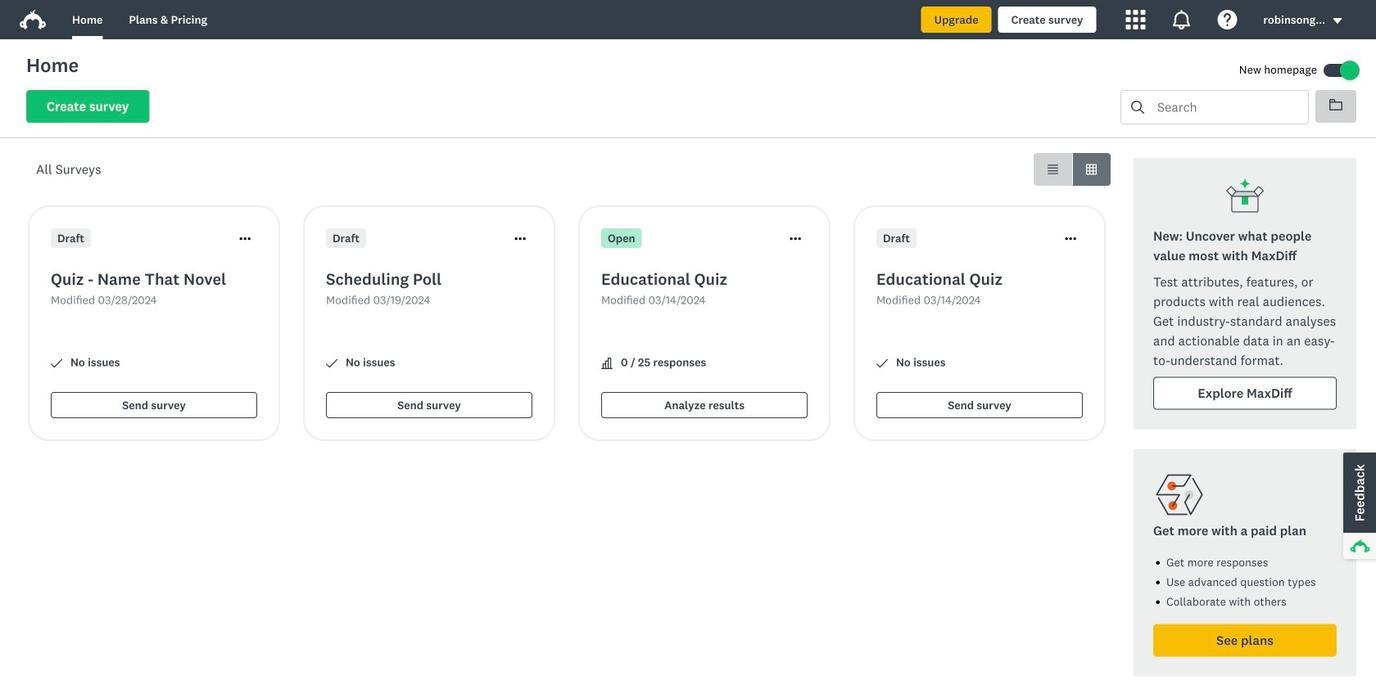 Task type: describe. For each thing, give the bounding box(es) containing it.
2 no issues image from the left
[[877, 358, 888, 370]]

no issues image
[[51, 358, 62, 370]]

help icon image
[[1218, 10, 1238, 29]]

2 folders image from the top
[[1330, 99, 1343, 111]]

notification center icon image
[[1172, 10, 1192, 29]]

search image
[[1132, 101, 1145, 114]]

Search text field
[[1145, 91, 1309, 124]]

1 brand logo image from the top
[[20, 7, 46, 33]]

response based pricing icon image
[[1154, 469, 1206, 522]]



Task type: locate. For each thing, give the bounding box(es) containing it.
1 horizontal spatial no issues image
[[877, 358, 888, 370]]

0 horizontal spatial no issues image
[[326, 358, 338, 370]]

1 no issues image from the left
[[326, 358, 338, 370]]

group
[[1034, 153, 1111, 186]]

search image
[[1132, 101, 1145, 114]]

products icon image
[[1126, 10, 1146, 29], [1126, 10, 1146, 29]]

dropdown arrow icon image
[[1332, 15, 1344, 27], [1334, 18, 1342, 24]]

no issues image
[[326, 358, 338, 370], [877, 358, 888, 370]]

response count image
[[601, 358, 613, 370]]

max diff icon image
[[1226, 178, 1265, 217]]

response count image
[[601, 358, 613, 370]]

2 brand logo image from the top
[[20, 10, 46, 29]]

1 folders image from the top
[[1330, 98, 1343, 111]]

brand logo image
[[20, 7, 46, 33], [20, 10, 46, 29]]

folders image
[[1330, 98, 1343, 111], [1330, 99, 1343, 111]]



Task type: vqa. For each thing, say whether or not it's contained in the screenshot.
1st Lock icon from left
no



